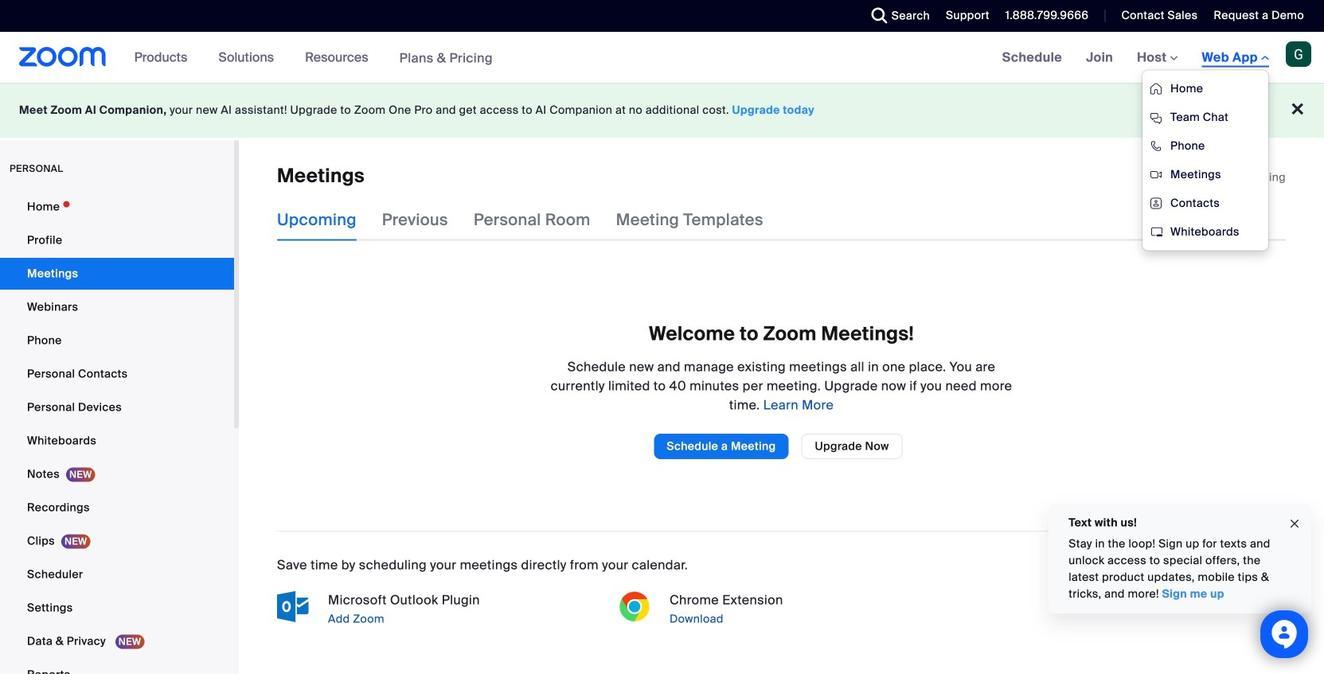 Task type: locate. For each thing, give the bounding box(es) containing it.
close image
[[1289, 515, 1302, 534]]

footer
[[0, 83, 1325, 138]]

product information navigation
[[122, 32, 505, 84]]

banner
[[0, 32, 1325, 251]]

application
[[1221, 170, 1287, 186]]

meetings navigation
[[991, 32, 1325, 251]]



Task type: vqa. For each thing, say whether or not it's contained in the screenshot.
first Cell from the top
no



Task type: describe. For each thing, give the bounding box(es) containing it.
tabs of meeting tab list
[[277, 200, 789, 241]]

personal menu menu
[[0, 191, 234, 675]]

zoom logo image
[[19, 47, 106, 67]]

profile picture image
[[1287, 41, 1312, 67]]



